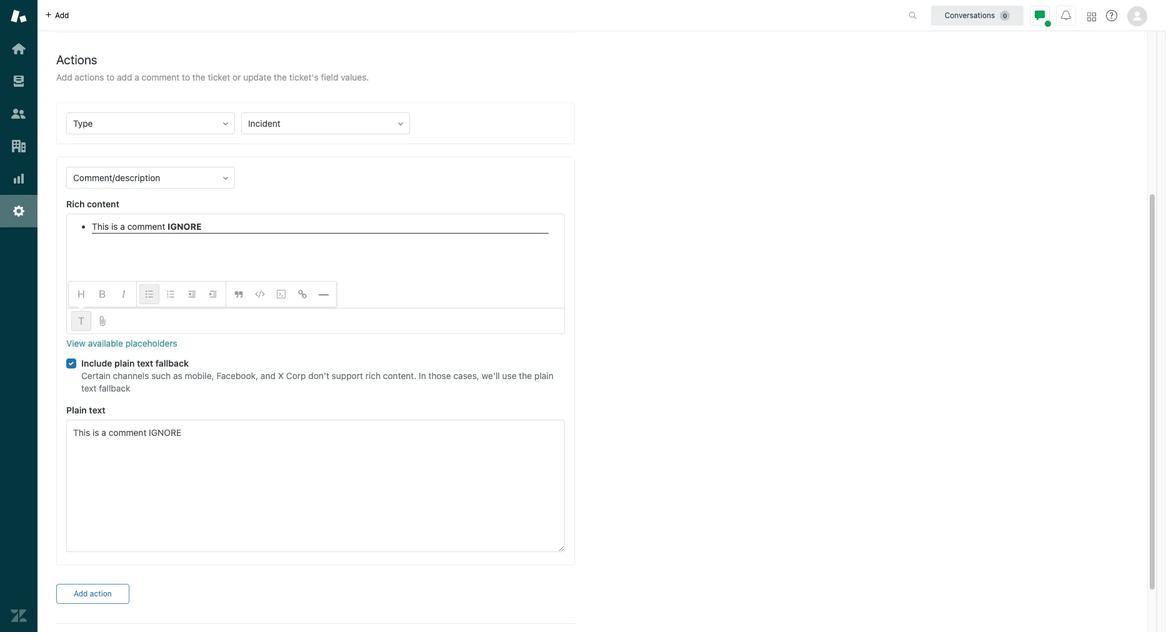 Task type: locate. For each thing, give the bounding box(es) containing it.
get started image
[[11, 41, 27, 57]]

admin image
[[11, 203, 27, 219]]

reporting image
[[11, 171, 27, 187]]

add
[[55, 10, 69, 20]]

get help image
[[1107, 10, 1118, 21]]

notifications image
[[1062, 10, 1072, 20]]

zendesk support image
[[11, 8, 27, 24]]

views image
[[11, 73, 27, 89]]



Task type: describe. For each thing, give the bounding box(es) containing it.
main element
[[0, 0, 38, 633]]

zendesk image
[[11, 608, 27, 625]]

organizations image
[[11, 138, 27, 154]]

zendesk products image
[[1088, 12, 1097, 21]]

button displays agent's chat status as online. image
[[1035, 10, 1045, 20]]

conversations
[[945, 10, 995, 20]]

conversations button
[[931, 5, 1024, 25]]

add button
[[38, 0, 77, 31]]

customers image
[[11, 106, 27, 122]]



Task type: vqa. For each thing, say whether or not it's contained in the screenshot.
Shows the Price:
no



